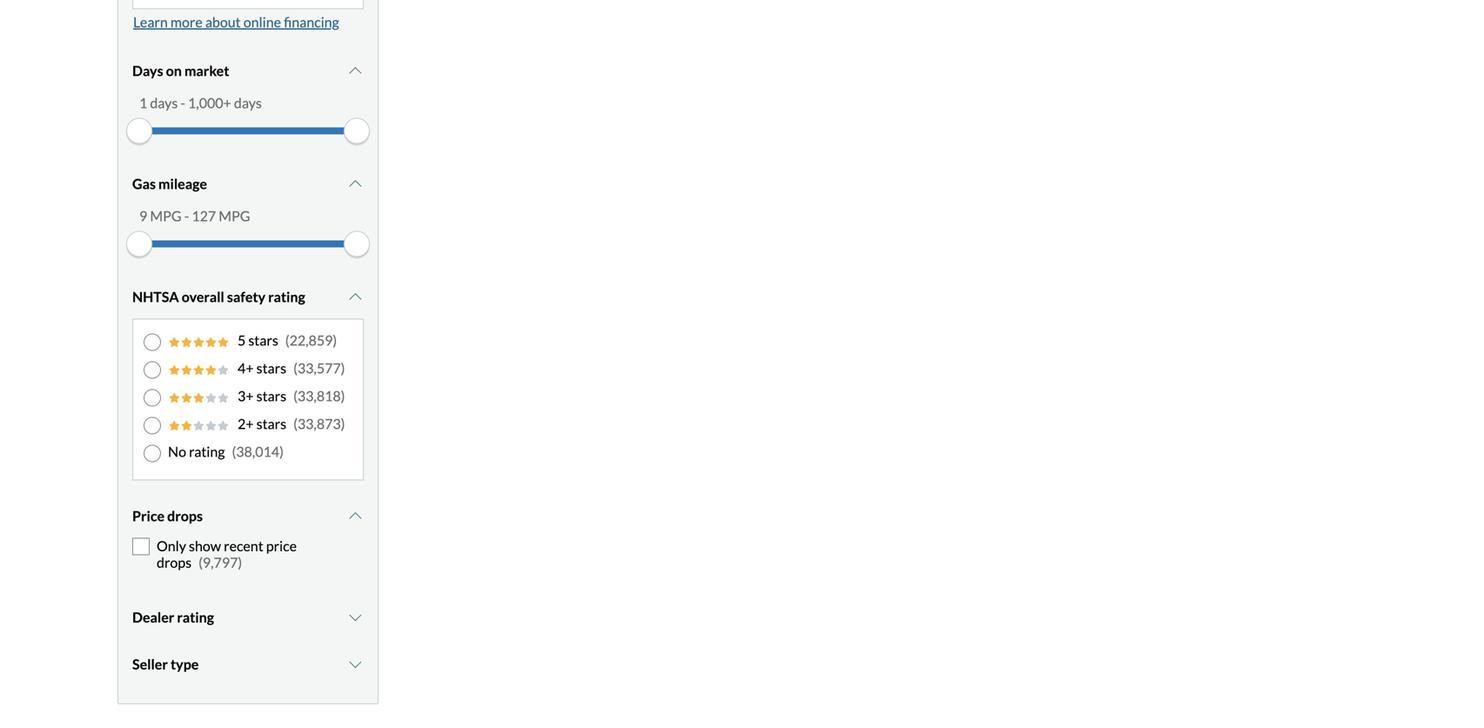 Task type: describe. For each thing, give the bounding box(es) containing it.
learn more about online financing button
[[132, 9, 340, 35]]

online
[[244, 13, 281, 30]]

1
[[139, 94, 147, 111]]

seller type button
[[132, 643, 364, 687]]

days
[[132, 62, 163, 79]]

2+ stars
[[238, 416, 287, 433]]

stars for 3+ stars
[[257, 388, 287, 405]]

only
[[157, 538, 186, 555]]

learn more about online financing
[[133, 13, 339, 30]]

stars for 5 stars
[[248, 332, 278, 349]]

price drops
[[132, 508, 203, 525]]

drops inside only show recent price drops
[[157, 555, 192, 572]]

seller
[[132, 656, 168, 673]]

stars for 2+ stars
[[257, 416, 287, 433]]

recent
[[224, 538, 264, 555]]

5
[[238, 332, 246, 349]]

mileage
[[158, 175, 207, 192]]

2 days from the left
[[234, 94, 262, 111]]

1 mpg from the left
[[150, 208, 182, 225]]

learn
[[133, 13, 168, 30]]

price
[[266, 538, 297, 555]]

drops inside dropdown button
[[167, 508, 203, 525]]

9 mpg - 127 mpg
[[139, 208, 250, 225]]

3+ stars
[[238, 388, 287, 405]]

(38,014)
[[232, 444, 284, 461]]

stars for 4+ stars
[[257, 360, 287, 377]]

gas
[[132, 175, 156, 192]]

(33,818)
[[293, 388, 345, 405]]

nhtsa
[[132, 289, 179, 306]]

show
[[189, 538, 221, 555]]

dealer
[[132, 609, 174, 626]]

seller type
[[132, 656, 199, 673]]

dealer rating
[[132, 609, 214, 626]]

more
[[171, 13, 203, 30]]

5 stars
[[238, 332, 278, 349]]

(9,797)
[[199, 555, 242, 572]]

no
[[168, 444, 186, 461]]

chevron down image for seller type
[[347, 658, 364, 672]]



Task type: vqa. For each thing, say whether or not it's contained in the screenshot.


Task type: locate. For each thing, give the bounding box(es) containing it.
0 vertical spatial -
[[181, 94, 185, 111]]

rating right the no
[[189, 444, 225, 461]]

chevron down image inside dealer rating dropdown button
[[347, 611, 364, 625]]

(33,577)
[[293, 360, 345, 377]]

1 vertical spatial chevron down image
[[347, 611, 364, 625]]

0 vertical spatial chevron down image
[[347, 64, 364, 78]]

0 vertical spatial chevron down image
[[347, 290, 364, 304]]

market
[[185, 62, 229, 79]]

overall
[[182, 289, 224, 306]]

rating right 'dealer'
[[177, 609, 214, 626]]

days on market button
[[132, 49, 364, 93]]

- for mpg
[[184, 208, 189, 225]]

dealer rating button
[[132, 596, 364, 640]]

- left '1,000+' at the top of page
[[181, 94, 185, 111]]

stars
[[248, 332, 278, 349], [257, 360, 287, 377], [257, 388, 287, 405], [257, 416, 287, 433]]

chevron down image inside the gas mileage dropdown button
[[347, 177, 364, 191]]

2 mpg from the left
[[219, 208, 250, 225]]

rating right "safety"
[[268, 289, 305, 306]]

rating for no rating (38,014)
[[189, 444, 225, 461]]

3 chevron down image from the top
[[347, 510, 364, 524]]

127
[[192, 208, 216, 225]]

on
[[166, 62, 182, 79]]

- left 127
[[184, 208, 189, 225]]

chevron down image for 1 days - 1,000+ days
[[347, 64, 364, 78]]

rating inside dealer rating dropdown button
[[177, 609, 214, 626]]

days down days on market dropdown button
[[234, 94, 262, 111]]

3 chevron down image from the top
[[347, 658, 364, 672]]

mpg right 127
[[219, 208, 250, 225]]

rating inside nhtsa overall safety rating dropdown button
[[268, 289, 305, 306]]

stars right the 5
[[248, 332, 278, 349]]

2 vertical spatial chevron down image
[[347, 510, 364, 524]]

0 vertical spatial rating
[[268, 289, 305, 306]]

stars right 3+
[[257, 388, 287, 405]]

chevron down image inside the seller type "dropdown button"
[[347, 658, 364, 672]]

1 vertical spatial chevron down image
[[347, 177, 364, 191]]

1 days from the left
[[150, 94, 178, 111]]

chevron down image for nhtsa overall safety rating
[[347, 290, 364, 304]]

nhtsa overall safety rating button
[[132, 276, 364, 319]]

no rating (38,014)
[[168, 444, 284, 461]]

drops up the only
[[167, 508, 203, 525]]

about
[[205, 13, 241, 30]]

4+ stars
[[238, 360, 287, 377]]

0 vertical spatial drops
[[167, 508, 203, 525]]

2 vertical spatial rating
[[177, 609, 214, 626]]

2 chevron down image from the top
[[347, 177, 364, 191]]

chevron down image inside days on market dropdown button
[[347, 64, 364, 78]]

gas mileage button
[[132, 162, 364, 206]]

1 vertical spatial rating
[[189, 444, 225, 461]]

days right '1'
[[150, 94, 178, 111]]

2+
[[238, 416, 254, 433]]

9
[[139, 208, 147, 225]]

safety
[[227, 289, 266, 306]]

only show recent price drops
[[157, 538, 297, 572]]

chevron down image
[[347, 64, 364, 78], [347, 177, 364, 191], [347, 510, 364, 524]]

mpg
[[150, 208, 182, 225], [219, 208, 250, 225]]

drops left '(9,797)'
[[157, 555, 192, 572]]

chevron down image for dealer rating
[[347, 611, 364, 625]]

rating for dealer rating
[[177, 609, 214, 626]]

1 vertical spatial drops
[[157, 555, 192, 572]]

price
[[132, 508, 165, 525]]

(33,873)
[[293, 416, 345, 433]]

1 horizontal spatial days
[[234, 94, 262, 111]]

chevron down image inside price drops dropdown button
[[347, 510, 364, 524]]

1 vertical spatial -
[[184, 208, 189, 225]]

stars right 2+
[[257, 416, 287, 433]]

rating
[[268, 289, 305, 306], [189, 444, 225, 461], [177, 609, 214, 626]]

1 chevron down image from the top
[[347, 64, 364, 78]]

nhtsa overall safety rating
[[132, 289, 305, 306]]

type
[[171, 656, 199, 673]]

1,000+
[[188, 94, 231, 111]]

gas mileage
[[132, 175, 207, 192]]

price drops button
[[132, 495, 364, 539]]

1 horizontal spatial mpg
[[219, 208, 250, 225]]

1 chevron down image from the top
[[347, 290, 364, 304]]

(22,859)
[[285, 332, 337, 349]]

3+
[[238, 388, 254, 405]]

- for days
[[181, 94, 185, 111]]

chevron down image inside nhtsa overall safety rating dropdown button
[[347, 290, 364, 304]]

0 horizontal spatial days
[[150, 94, 178, 111]]

mpg right 9
[[150, 208, 182, 225]]

2 chevron down image from the top
[[347, 611, 364, 625]]

financing
[[284, 13, 339, 30]]

chevron down image
[[347, 290, 364, 304], [347, 611, 364, 625], [347, 658, 364, 672]]

drops
[[167, 508, 203, 525], [157, 555, 192, 572]]

1 days - 1,000+ days
[[139, 94, 262, 111]]

-
[[181, 94, 185, 111], [184, 208, 189, 225]]

2 vertical spatial chevron down image
[[347, 658, 364, 672]]

0 horizontal spatial mpg
[[150, 208, 182, 225]]

days
[[150, 94, 178, 111], [234, 94, 262, 111]]

days on market
[[132, 62, 229, 79]]

chevron down image for 9 mpg - 127 mpg
[[347, 177, 364, 191]]

stars right 4+
[[257, 360, 287, 377]]

4+
[[238, 360, 254, 377]]



